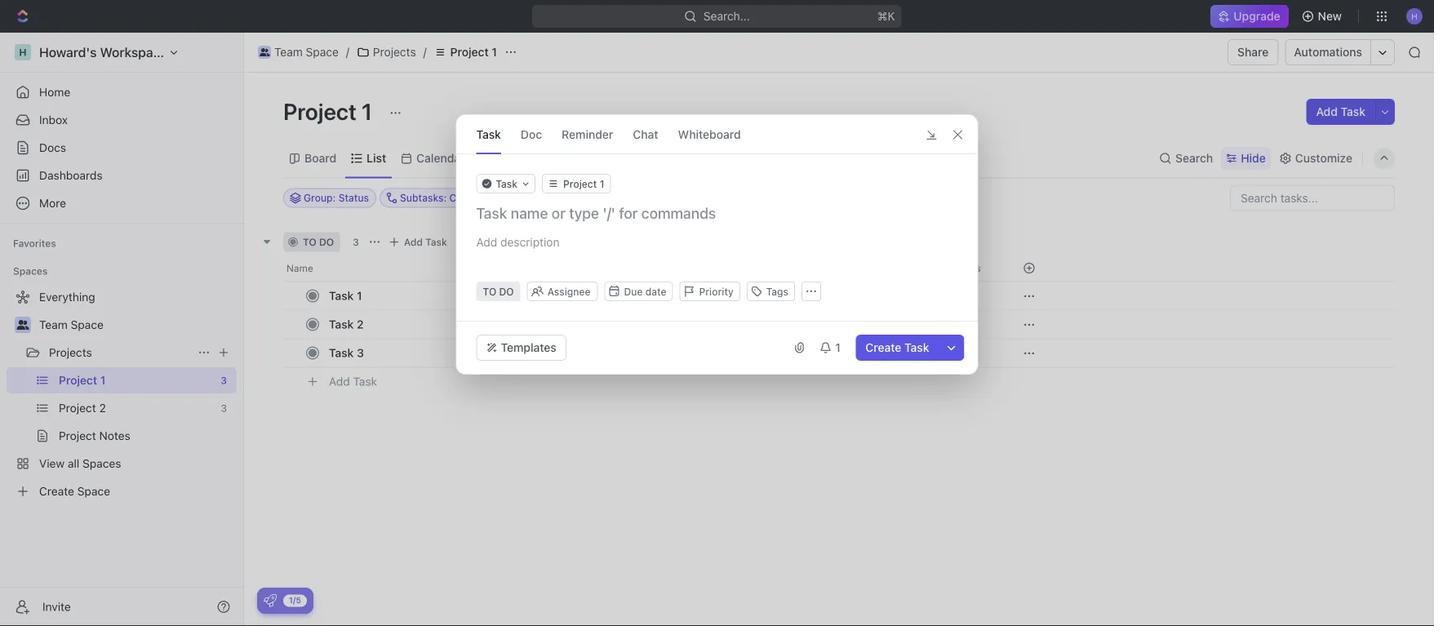 Task type: vqa. For each thing, say whether or not it's contained in the screenshot.
the add task related to the add task BUTTON to the bottom
yes



Task type: locate. For each thing, give the bounding box(es) containing it.
add task button up customize
[[1307, 99, 1376, 125]]

add down task 3
[[329, 375, 350, 388]]

1 inside the '‎task 1' link
[[357, 289, 362, 303]]

0 horizontal spatial team space
[[39, 318, 104, 332]]

search...
[[704, 9, 751, 23]]

1 horizontal spatial add task
[[404, 236, 447, 248]]

3
[[353, 236, 359, 248], [357, 346, 364, 360]]

tags button
[[747, 282, 795, 301]]

0 horizontal spatial projects link
[[49, 340, 191, 366]]

whiteboard button
[[678, 115, 741, 154]]

upgrade link
[[1211, 5, 1289, 28]]

0 horizontal spatial space
[[71, 318, 104, 332]]

1 vertical spatial ‎task
[[329, 318, 354, 331]]

2 vertical spatial add task button
[[322, 372, 384, 392]]

favorites button
[[7, 234, 63, 253]]

1 horizontal spatial team space
[[274, 45, 339, 59]]

spaces
[[13, 265, 48, 277]]

0 horizontal spatial project 1
[[283, 98, 378, 125]]

0 horizontal spatial /
[[346, 45, 349, 59]]

1 vertical spatial projects
[[49, 346, 92, 359]]

0 vertical spatial team space
[[274, 45, 339, 59]]

to
[[303, 236, 317, 248], [483, 286, 497, 297]]

1 inside project 1 "link"
[[492, 45, 497, 59]]

do up ‎task 1
[[319, 236, 334, 248]]

to do up templates "dropdown button"
[[483, 286, 514, 297]]

doc
[[521, 127, 542, 141]]

1/5
[[289, 596, 301, 605]]

3 down 2
[[357, 346, 364, 360]]

customize button
[[1275, 147, 1358, 170]]

team
[[274, 45, 303, 59], [39, 318, 68, 332]]

to do inside dropdown button
[[483, 286, 514, 297]]

dashboards
[[39, 169, 103, 182]]

0 vertical spatial 3
[[353, 236, 359, 248]]

add task button down task 3
[[322, 372, 384, 392]]

0 horizontal spatial to do
[[303, 236, 334, 248]]

team space right user group image
[[39, 318, 104, 332]]

priority button
[[680, 282, 741, 301]]

add task up the '‎task 1' link
[[404, 236, 447, 248]]

calendar
[[417, 151, 465, 165]]

2 / from the left
[[424, 45, 427, 59]]

1 horizontal spatial do
[[499, 286, 514, 297]]

add up customize
[[1317, 105, 1338, 118]]

2 vertical spatial add task
[[329, 375, 377, 388]]

1 vertical spatial do
[[499, 286, 514, 297]]

add task up customize
[[1317, 105, 1366, 118]]

table link
[[552, 147, 585, 170]]

space right user group icon
[[306, 45, 339, 59]]

space
[[306, 45, 339, 59], [71, 318, 104, 332]]

1 ‎task from the top
[[329, 289, 354, 303]]

‎task 2 link
[[325, 313, 566, 336]]

to inside dropdown button
[[483, 286, 497, 297]]

/
[[346, 45, 349, 59], [424, 45, 427, 59]]

0 vertical spatial add
[[1317, 105, 1338, 118]]

1 vertical spatial team
[[39, 318, 68, 332]]

projects link inside sidebar navigation
[[49, 340, 191, 366]]

team right user group image
[[39, 318, 68, 332]]

1 vertical spatial team space link
[[39, 312, 234, 338]]

‎task for ‎task 2
[[329, 318, 354, 331]]

1 vertical spatial projects link
[[49, 340, 191, 366]]

team space link
[[254, 42, 343, 62], [39, 312, 234, 338]]

Search tasks... text field
[[1232, 186, 1395, 210]]

2 ‎task from the top
[[329, 318, 354, 331]]

1 vertical spatial team space
[[39, 318, 104, 332]]

team space right user group icon
[[274, 45, 339, 59]]

task button
[[477, 174, 536, 194]]

1 horizontal spatial to
[[483, 286, 497, 297]]

1 horizontal spatial projects link
[[353, 42, 420, 62]]

board link
[[301, 147, 337, 170]]

1 horizontal spatial project 1
[[451, 45, 497, 59]]

0 horizontal spatial do
[[319, 236, 334, 248]]

‎task left 2
[[329, 318, 354, 331]]

2 horizontal spatial add task
[[1317, 105, 1366, 118]]

1 horizontal spatial space
[[306, 45, 339, 59]]

priority button
[[680, 282, 741, 301]]

1 vertical spatial project 1
[[283, 98, 378, 125]]

add task for the top add task button
[[1317, 105, 1366, 118]]

0 vertical spatial ‎task
[[329, 289, 354, 303]]

1 horizontal spatial team
[[274, 45, 303, 59]]

do
[[319, 236, 334, 248], [499, 286, 514, 297]]

1 button
[[813, 335, 850, 361]]

project inside "link"
[[451, 45, 489, 59]]

1 inside 1 button
[[836, 341, 841, 354]]

search button
[[1155, 147, 1219, 170]]

task down gantt link
[[496, 178, 518, 189]]

1 horizontal spatial to do
[[483, 286, 514, 297]]

0 vertical spatial to
[[303, 236, 317, 248]]

2 vertical spatial add
[[329, 375, 350, 388]]

1 horizontal spatial /
[[424, 45, 427, 59]]

search
[[1176, 151, 1214, 165]]

tree
[[7, 284, 237, 505]]

tree containing team space
[[7, 284, 237, 505]]

project 1
[[451, 45, 497, 59], [283, 98, 378, 125]]

add task
[[1317, 105, 1366, 118], [404, 236, 447, 248], [329, 375, 377, 388]]

‎task 2
[[329, 318, 364, 331]]

share button
[[1228, 39, 1279, 65]]

task button
[[477, 115, 501, 154]]

3 up ‎task 1
[[353, 236, 359, 248]]

1
[[492, 45, 497, 59], [362, 98, 373, 125], [357, 289, 362, 303], [836, 341, 841, 354]]

add task button
[[1307, 99, 1376, 125], [385, 232, 454, 252], [322, 372, 384, 392]]

date
[[646, 286, 667, 297]]

0 vertical spatial add task
[[1317, 105, 1366, 118]]

projects inside sidebar navigation
[[49, 346, 92, 359]]

docs link
[[7, 135, 237, 161]]

1 vertical spatial space
[[71, 318, 104, 332]]

1 vertical spatial add task button
[[385, 232, 454, 252]]

onboarding checklist button image
[[264, 595, 277, 608]]

create task
[[866, 341, 930, 354]]

1 horizontal spatial project
[[451, 45, 489, 59]]

0 vertical spatial project
[[451, 45, 489, 59]]

add task down task 3
[[329, 375, 377, 388]]

space right user group image
[[71, 318, 104, 332]]

add task button up the '‎task 1' link
[[385, 232, 454, 252]]

‎task
[[329, 289, 354, 303], [329, 318, 354, 331]]

create
[[866, 341, 902, 354]]

team right user group icon
[[274, 45, 303, 59]]

projects link
[[353, 42, 420, 62], [49, 340, 191, 366]]

task right create at bottom right
[[905, 341, 930, 354]]

hide
[[1242, 151, 1267, 165]]

tags
[[767, 286, 789, 297]]

0 horizontal spatial add
[[329, 375, 350, 388]]

doc button
[[521, 115, 542, 154]]

‎task up the ‎task 2
[[329, 289, 354, 303]]

to do
[[303, 236, 334, 248], [483, 286, 514, 297]]

task up gantt link
[[477, 127, 501, 141]]

0 horizontal spatial projects
[[49, 346, 92, 359]]

docs
[[39, 141, 66, 154]]

team space inside tree
[[39, 318, 104, 332]]

task inside dropdown button
[[496, 178, 518, 189]]

templates button
[[477, 335, 567, 361]]

1 horizontal spatial add
[[404, 236, 423, 248]]

0 horizontal spatial team
[[39, 318, 68, 332]]

1 vertical spatial to do
[[483, 286, 514, 297]]

0 vertical spatial project 1
[[451, 45, 497, 59]]

hide button
[[1222, 147, 1271, 170]]

invite
[[42, 600, 71, 614]]

do inside dropdown button
[[499, 286, 514, 297]]

team space
[[274, 45, 339, 59], [39, 318, 104, 332]]

add
[[1317, 105, 1338, 118], [404, 236, 423, 248], [329, 375, 350, 388]]

2 horizontal spatial add
[[1317, 105, 1338, 118]]

1 vertical spatial add
[[404, 236, 423, 248]]

do left assignee dropdown button
[[499, 286, 514, 297]]

dialog
[[456, 114, 979, 375]]

0 vertical spatial space
[[306, 45, 339, 59]]

0 vertical spatial team space link
[[254, 42, 343, 62]]

2
[[357, 318, 364, 331]]

gantt
[[495, 151, 525, 165]]

⌘k
[[878, 9, 896, 23]]

inbox
[[39, 113, 68, 127]]

to do up ‎task 1
[[303, 236, 334, 248]]

priority
[[699, 286, 734, 297]]

add up the '‎task 1' link
[[404, 236, 423, 248]]

1 / from the left
[[346, 45, 349, 59]]

project
[[451, 45, 489, 59], [283, 98, 357, 125]]

task 3
[[329, 346, 364, 360]]

task
[[1341, 105, 1366, 118], [477, 127, 501, 141], [496, 178, 518, 189], [426, 236, 447, 248], [905, 341, 930, 354], [329, 346, 354, 360], [353, 375, 377, 388]]

task down the ‎task 2
[[329, 346, 354, 360]]

space inside sidebar navigation
[[71, 318, 104, 332]]

1 vertical spatial to
[[483, 286, 497, 297]]

0 horizontal spatial add task
[[329, 375, 377, 388]]

1 horizontal spatial projects
[[373, 45, 416, 59]]

user group image
[[259, 48, 270, 56]]

projects
[[373, 45, 416, 59], [49, 346, 92, 359]]

team inside sidebar navigation
[[39, 318, 68, 332]]

whiteboard
[[678, 127, 741, 141]]

0 horizontal spatial to
[[303, 236, 317, 248]]

tree inside sidebar navigation
[[7, 284, 237, 505]]

0 horizontal spatial project
[[283, 98, 357, 125]]



Task type: describe. For each thing, give the bounding box(es) containing it.
Task name or type '/' for commands text field
[[477, 203, 962, 223]]

onboarding checklist button element
[[264, 595, 277, 608]]

calendar link
[[413, 147, 465, 170]]

templates
[[501, 341, 557, 354]]

‎task for ‎task 1
[[329, 289, 354, 303]]

dialog containing task
[[456, 114, 979, 375]]

project 1 inside project 1 "link"
[[451, 45, 497, 59]]

1 horizontal spatial team space link
[[254, 42, 343, 62]]

upgrade
[[1234, 9, 1281, 23]]

share
[[1238, 45, 1269, 59]]

task down task 3
[[353, 375, 377, 388]]

0 horizontal spatial team space link
[[39, 312, 234, 338]]

‎task 1
[[329, 289, 362, 303]]

task 3 link
[[325, 341, 566, 365]]

add for bottom add task button
[[329, 375, 350, 388]]

due date button
[[605, 282, 673, 301]]

0 vertical spatial team
[[274, 45, 303, 59]]

1 button
[[813, 335, 850, 361]]

list
[[367, 151, 386, 165]]

0 vertical spatial do
[[319, 236, 334, 248]]

reminder
[[562, 127, 614, 141]]

automations button
[[1287, 40, 1371, 65]]

0 vertical spatial add task button
[[1307, 99, 1376, 125]]

inbox link
[[7, 107, 237, 133]]

automations
[[1295, 45, 1363, 59]]

home link
[[7, 79, 237, 105]]

‎task 1 link
[[325, 284, 566, 308]]

0 vertical spatial projects
[[373, 45, 416, 59]]

gantt link
[[492, 147, 525, 170]]

chat button
[[633, 115, 659, 154]]

user group image
[[17, 320, 29, 330]]

0 vertical spatial to do
[[303, 236, 334, 248]]

assignee
[[548, 286, 591, 297]]

reminder button
[[562, 115, 614, 154]]

task up the '‎task 1' link
[[426, 236, 447, 248]]

list link
[[364, 147, 386, 170]]

add for the top add task button
[[1317, 105, 1338, 118]]

table
[[556, 151, 585, 165]]

board
[[305, 151, 337, 165]]

chat
[[633, 127, 659, 141]]

dashboards link
[[7, 163, 237, 189]]

due
[[624, 286, 643, 297]]

new button
[[1296, 3, 1352, 29]]

favorites
[[13, 238, 56, 249]]

assignee button
[[529, 285, 597, 298]]

task up customize
[[1341, 105, 1366, 118]]

new
[[1319, 9, 1343, 23]]

add task for bottom add task button
[[329, 375, 377, 388]]

customize
[[1296, 151, 1353, 165]]

project 1 link
[[430, 42, 501, 62]]

due date
[[624, 286, 667, 297]]

0 vertical spatial projects link
[[353, 42, 420, 62]]

1 vertical spatial project
[[283, 98, 357, 125]]

tags button
[[747, 282, 795, 301]]

to do button
[[477, 282, 521, 301]]

sidebar navigation
[[0, 33, 244, 626]]

home
[[39, 85, 70, 99]]

1 vertical spatial 3
[[357, 346, 364, 360]]

create task button
[[856, 335, 940, 361]]

1 vertical spatial add task
[[404, 236, 447, 248]]



